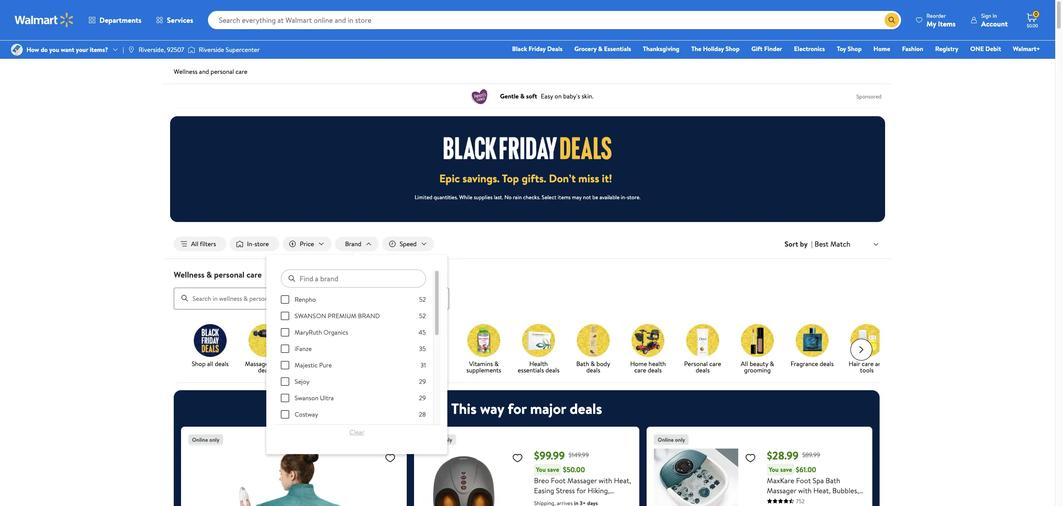 Task type: describe. For each thing, give the bounding box(es) containing it.
& for bath
[[591, 359, 595, 368]]

best
[[815, 239, 829, 249]]

electronics link
[[790, 44, 829, 54]]

shave deals image
[[413, 324, 446, 357]]

home for home health care deals
[[630, 359, 647, 368]]

& inside all beauty & grooming
[[770, 359, 774, 368]]

Search search field
[[208, 11, 901, 29]]

walmart image
[[15, 13, 74, 27]]

available
[[600, 193, 620, 201]]

$149.99
[[569, 451, 589, 460]]

riverside,
[[139, 45, 165, 54]]

home health care deals image
[[632, 324, 664, 357]]

29 for sejoy
[[419, 377, 426, 386]]

supercenter
[[226, 45, 260, 54]]

for inside the you save $50.00 breo foot massager with heat, easing stress for hiking, tennis, golf fits feet up to men size 12
[[577, 486, 586, 496]]

health
[[649, 359, 666, 368]]

massage & spa deals link
[[241, 324, 289, 375]]

riverside
[[199, 45, 224, 54]]

online only for $99.99
[[425, 436, 452, 444]]

& for wellness
[[207, 269, 212, 281]]

& for grocery
[[598, 44, 603, 53]]

deals right the fragrance
[[820, 359, 834, 368]]

not
[[583, 193, 591, 201]]

vitamins
[[469, 359, 493, 368]]

may
[[572, 193, 582, 201]]

easing
[[534, 486, 554, 496]]

you for $28.99
[[769, 465, 779, 474]]

massage & spa deals image
[[249, 324, 281, 357]]

holiday
[[703, 44, 724, 53]]

price button
[[283, 237, 331, 251]]

spa
[[276, 359, 285, 368]]

checks.
[[523, 193, 540, 201]]

electronics
[[794, 44, 825, 53]]

$99.99 $149.99
[[534, 448, 589, 463]]

brand
[[358, 312, 380, 321]]

all for all filters
[[191, 239, 198, 249]]

hair care and tools image
[[851, 324, 883, 357]]

items
[[938, 18, 956, 29]]

organics
[[323, 328, 348, 337]]

gifts.
[[522, 171, 546, 186]]

save for $28.99
[[780, 465, 792, 474]]

departments
[[99, 15, 141, 25]]

reorder my items
[[927, 12, 956, 29]]

fashion
[[902, 44, 923, 53]]

one debit
[[970, 44, 1001, 53]]

the
[[691, 44, 701, 53]]

registry link
[[931, 44, 963, 54]]

$99.99
[[534, 448, 565, 463]]

massage
[[245, 359, 269, 368]]

52 for renpho
[[419, 295, 426, 304]]

all
[[207, 359, 213, 368]]

how
[[26, 45, 39, 54]]

online for $99.99
[[425, 436, 441, 444]]

grocery
[[574, 44, 597, 53]]

shop all deals image
[[194, 324, 227, 357]]

in
[[993, 12, 997, 19]]

clear button
[[281, 425, 433, 440]]

fragrance deals
[[791, 359, 834, 368]]

sort and filter section element
[[163, 229, 893, 259]]

quantities.
[[434, 193, 458, 201]]

black
[[512, 44, 527, 53]]

by
[[800, 239, 808, 249]]

personal care deals link
[[679, 324, 726, 375]]

ultra
[[320, 394, 334, 403]]

fragrance deals image
[[796, 324, 829, 357]]

health essentials deals link
[[515, 324, 562, 375]]

swanson premium brand
[[295, 312, 380, 321]]

 image for how do you want your items?
[[11, 44, 23, 56]]

deals inside bath & body deals
[[586, 366, 600, 375]]

the holiday shop
[[691, 44, 740, 53]]

majestic
[[295, 361, 318, 370]]

way
[[480, 398, 504, 418]]

care inside search field
[[246, 269, 262, 281]]

vibration,
[[780, 496, 811, 506]]

35
[[419, 344, 426, 353]]

tennis,
[[534, 496, 555, 506]]

premium
[[328, 312, 357, 321]]

gift
[[752, 44, 763, 53]]

limited
[[415, 193, 432, 201]]

services
[[167, 15, 193, 25]]

gift finder link
[[747, 44, 786, 54]]

riverside, 92507
[[139, 45, 184, 54]]

and inside hair care and tools
[[875, 359, 885, 368]]

care inside hair care and tools
[[862, 359, 874, 368]]

29 for swanson ultra
[[419, 394, 426, 403]]

2 horizontal spatial shop
[[848, 44, 862, 53]]

0 vertical spatial for
[[508, 398, 527, 418]]

deals inside 'personal care deals'
[[696, 366, 710, 375]]

bath & body deals
[[576, 359, 610, 375]]

wellness for wellness and personal care
[[174, 67, 198, 76]]

toy shop link
[[833, 44, 866, 54]]

wellness for wellness & personal care
[[174, 269, 205, 281]]

0 vertical spatial and
[[199, 67, 209, 76]]

care inside 'personal care deals'
[[709, 359, 721, 368]]

0 horizontal spatial shop
[[192, 359, 206, 368]]

group containing renpho
[[281, 295, 426, 506]]

pure
[[319, 361, 332, 370]]

shave deals link
[[405, 324, 453, 369]]

rain
[[513, 193, 522, 201]]

all filters
[[191, 239, 216, 249]]

fragrance
[[791, 359, 818, 368]]

supplies
[[474, 193, 493, 201]]

digital
[[813, 496, 833, 506]]

deals inside protein & fitness deals
[[323, 366, 337, 375]]

swanson ultra
[[295, 394, 334, 403]]

all filters button
[[174, 237, 226, 251]]

$50.00
[[563, 465, 585, 475]]

personal for &
[[214, 269, 245, 281]]

while
[[459, 193, 473, 201]]

with inside the you save $50.00 breo foot massager with heat, easing stress for hiking, tennis, golf fits feet up to men size 12
[[599, 475, 612, 486]]

fragrance deals link
[[789, 324, 836, 369]]

sign in account
[[981, 12, 1008, 29]]

items?
[[90, 45, 108, 54]]

how do you want your items?
[[26, 45, 108, 54]]

home link
[[870, 44, 894, 54]]

in-store button
[[230, 237, 279, 251]]

home health care deals
[[630, 359, 666, 375]]

toy
[[837, 44, 846, 53]]

& for protein
[[328, 359, 333, 368]]

do
[[41, 45, 48, 54]]

home health care deals link
[[624, 324, 672, 375]]

grocery & essentials link
[[570, 44, 635, 54]]

| inside sort and filter section element
[[811, 239, 813, 249]]

Find a brand search field
[[281, 270, 426, 288]]

don't
[[549, 171, 576, 186]]

body
[[597, 359, 610, 368]]

online only group
[[188, 434, 399, 506]]



Task type: vqa. For each thing, say whether or not it's contained in the screenshot.


Task type: locate. For each thing, give the bounding box(es) containing it.
0 horizontal spatial foot
[[551, 475, 566, 486]]

up
[[601, 496, 608, 506]]

1 horizontal spatial online
[[425, 436, 441, 444]]

sign in to add to favorites list, breo foot massager with heat,  easing stress for hiking, tennis, golf fits feet up to men size 12 image
[[512, 452, 523, 464]]

0 horizontal spatial online only
[[192, 436, 219, 444]]

 image
[[128, 46, 135, 53]]

all left beauty
[[741, 359, 748, 368]]

swanson
[[295, 312, 326, 321]]

1 vertical spatial bath
[[826, 475, 840, 486]]

52
[[419, 295, 426, 304], [419, 312, 426, 321]]

Wellness & personal care search field
[[163, 269, 893, 309]]

essentials
[[604, 44, 631, 53]]

1 wellness from the top
[[174, 67, 198, 76]]

deals right the all
[[215, 359, 229, 368]]

1 horizontal spatial and
[[767, 496, 778, 506]]

last.
[[494, 193, 503, 201]]

online only inside $28.99 group
[[658, 436, 685, 444]]

foot right breo
[[551, 475, 566, 486]]

2 horizontal spatial online
[[658, 436, 674, 444]]

in-store
[[247, 239, 269, 249]]

|
[[123, 45, 124, 54], [811, 239, 813, 249]]

0 horizontal spatial all
[[191, 239, 198, 249]]

Walmart Site-Wide search field
[[208, 11, 901, 29]]

health essentials deals
[[518, 359, 560, 375]]

$28.99 group
[[654, 434, 865, 506]]

reorder
[[927, 12, 946, 19]]

this way for major deals
[[451, 398, 602, 418]]

2 horizontal spatial online only
[[658, 436, 685, 444]]

best match
[[815, 239, 851, 249]]

sign in to add to favorites list, maxkare foot spa bath massager with heat, bubbles, and vibration, digital temperature control, 16 detachable massage rollers, soothe and comfort feet image
[[745, 452, 756, 464]]

1 horizontal spatial foot
[[796, 475, 811, 486]]

1 horizontal spatial  image
[[188, 45, 195, 54]]

0 horizontal spatial with
[[599, 475, 612, 486]]

1 vertical spatial |
[[811, 239, 813, 249]]

all inside all beauty & grooming
[[741, 359, 748, 368]]

1 horizontal spatial save
[[780, 465, 792, 474]]

1 vertical spatial personal
[[214, 269, 245, 281]]

sejoy
[[295, 377, 310, 386]]

feet
[[586, 496, 599, 506]]

and
[[199, 67, 209, 76], [875, 359, 885, 368], [767, 496, 778, 506]]

online inside $99.99 group
[[425, 436, 441, 444]]

0 horizontal spatial you
[[536, 465, 546, 474]]

protein & fitness deals
[[303, 359, 337, 375]]

1 vertical spatial wellness
[[174, 269, 205, 281]]

deals inside health essentials deals
[[546, 366, 560, 375]]

2 online from the left
[[425, 436, 441, 444]]

home down search icon
[[874, 44, 890, 53]]

health
[[529, 359, 548, 368]]

home inside home health care deals
[[630, 359, 647, 368]]

12
[[564, 506, 570, 506]]

0 horizontal spatial |
[[123, 45, 124, 54]]

you save $50.00 breo foot massager with heat, easing stress for hiking, tennis, golf fits feet up to men size 12
[[534, 465, 631, 506]]

only inside $28.99 group
[[675, 436, 685, 444]]

only for $99.99
[[442, 436, 452, 444]]

savings.
[[463, 171, 500, 186]]

deals down the home health care deals image
[[648, 366, 662, 375]]

be
[[592, 193, 598, 201]]

foot
[[551, 475, 566, 486], [796, 475, 811, 486]]

save inside you save $61.00 maxkare foot spa bath massager with heat, bubbles, and vibration, digital temperature control,
[[780, 465, 792, 474]]

foot down "$61.00" on the right bottom
[[796, 475, 811, 486]]

foot inside the you save $50.00 breo foot massager with heat, easing stress for hiking, tennis, golf fits feet up to men size 12
[[551, 475, 566, 486]]

foot for $99.99
[[551, 475, 566, 486]]

1 only from the left
[[209, 436, 219, 444]]

major
[[530, 398, 566, 418]]

1 horizontal spatial only
[[442, 436, 452, 444]]

riverside supercenter
[[199, 45, 260, 54]]

 image right 92507
[[188, 45, 195, 54]]

0 vertical spatial bath
[[576, 359, 589, 368]]

supplements
[[466, 366, 501, 375]]

and down maxkare
[[767, 496, 778, 506]]

temperature
[[767, 506, 807, 506]]

sponsored
[[856, 92, 882, 100]]

search image
[[181, 295, 188, 302]]

heat, inside the you save $50.00 breo foot massager with heat, easing stress for hiking, tennis, golf fits feet up to men size 12
[[614, 475, 631, 486]]

online inside $28.99 group
[[658, 436, 674, 444]]

deals down personal care deals image in the bottom right of the page
[[696, 366, 710, 375]]

save for $99.99
[[547, 465, 559, 474]]

grocery & essentials
[[574, 44, 631, 53]]

bath & body deals image
[[577, 324, 610, 357]]

1 horizontal spatial massager
[[767, 486, 797, 496]]

with inside you save $61.00 maxkare foot spa bath massager with heat, bubbles, and vibration, digital temperature control,
[[798, 486, 812, 496]]

1 foot from the left
[[551, 475, 566, 486]]

swanson
[[295, 394, 318, 403]]

save inside the you save $50.00 breo foot massager with heat, easing stress for hiking, tennis, golf fits feet up to men size 12
[[547, 465, 559, 474]]

 image for riverside supercenter
[[188, 45, 195, 54]]

bath right spa
[[826, 475, 840, 486]]

2 save from the left
[[780, 465, 792, 474]]

all inside 'all filters' button
[[191, 239, 198, 249]]

personal
[[684, 359, 708, 368]]

0 horizontal spatial and
[[199, 67, 209, 76]]

2 29 from the top
[[419, 394, 426, 403]]

shop
[[726, 44, 740, 53], [848, 44, 862, 53], [192, 359, 206, 368]]

for
[[508, 398, 527, 418], [577, 486, 586, 496]]

2 you from the left
[[769, 465, 779, 474]]

deals right fitness
[[323, 366, 337, 375]]

care down in-store button
[[246, 269, 262, 281]]

$99.99 group
[[421, 434, 632, 506]]

2 vertical spatial and
[[767, 496, 778, 506]]

None checkbox
[[281, 296, 289, 304], [281, 328, 289, 337], [281, 345, 289, 353], [281, 378, 289, 386], [281, 394, 289, 402], [281, 296, 289, 304], [281, 328, 289, 337], [281, 345, 289, 353], [281, 378, 289, 386], [281, 394, 289, 402]]

and inside you save $61.00 maxkare foot spa bath massager with heat, bubbles, and vibration, digital temperature control,
[[767, 496, 778, 506]]

care inside home health care deals
[[634, 366, 646, 375]]

29 up the 28
[[419, 394, 426, 403]]

shop right toy
[[848, 44, 862, 53]]

2 only from the left
[[442, 436, 452, 444]]

heat, up to
[[614, 475, 631, 486]]

foot inside you save $61.00 maxkare foot spa bath massager with heat, bubbles, and vibration, digital temperature control,
[[796, 475, 811, 486]]

& inside bath & body deals
[[591, 359, 595, 368]]

52 for swanson premium brand
[[419, 312, 426, 321]]

save up maxkare
[[780, 465, 792, 474]]

personal inside wellness & personal care search field
[[214, 269, 245, 281]]

& inside massage & spa deals
[[270, 359, 274, 368]]

1 online from the left
[[192, 436, 208, 444]]

tools
[[860, 366, 874, 375]]

ifanze
[[295, 344, 312, 353]]

for right way
[[508, 398, 527, 418]]

fits
[[573, 496, 584, 506]]

grooming
[[744, 366, 771, 375]]

care down supercenter
[[236, 67, 248, 76]]

one debit link
[[966, 44, 1005, 54]]

2 wellness from the top
[[174, 269, 205, 281]]

miss
[[578, 171, 599, 186]]

0 vertical spatial wellness
[[174, 67, 198, 76]]

1 horizontal spatial you
[[769, 465, 779, 474]]

and down riverside
[[199, 67, 209, 76]]

protein & fitness deals link
[[296, 324, 343, 375]]

maryruth
[[295, 328, 322, 337]]

online for $28.99
[[658, 436, 674, 444]]

golf
[[557, 496, 571, 506]]

you up maxkare
[[769, 465, 779, 474]]

shop all deals link
[[187, 324, 234, 369]]

brand button
[[335, 237, 379, 251]]

1 horizontal spatial bath
[[826, 475, 840, 486]]

1 horizontal spatial with
[[798, 486, 812, 496]]

0 horizontal spatial  image
[[11, 44, 23, 56]]

3 online only from the left
[[658, 436, 685, 444]]

0 horizontal spatial online
[[192, 436, 208, 444]]

1 29 from the top
[[419, 377, 426, 386]]

deals left 'spa'
[[258, 366, 272, 375]]

walmart black friday deals for days image
[[444, 137, 612, 160]]

deals inside massage & spa deals
[[258, 366, 272, 375]]

& left 'spa'
[[270, 359, 274, 368]]

deals down bath & body deals image
[[586, 366, 600, 375]]

online only inside $99.99 group
[[425, 436, 452, 444]]

with up up on the right bottom of page
[[599, 475, 612, 486]]

0 vertical spatial 52
[[419, 295, 426, 304]]

 image left how
[[11, 44, 23, 56]]

deals right major on the bottom
[[570, 398, 602, 418]]

92507
[[167, 45, 184, 54]]

massager up temperature
[[767, 486, 797, 496]]

$0.00
[[1027, 22, 1038, 29]]

all for all beauty & grooming
[[741, 359, 748, 368]]

for right stress
[[577, 486, 586, 496]]

spa
[[813, 475, 824, 486]]

1 save from the left
[[547, 465, 559, 474]]

0 horizontal spatial for
[[508, 398, 527, 418]]

store
[[255, 239, 269, 249]]

wellness & personal care
[[174, 269, 262, 281]]

all
[[191, 239, 198, 249], [741, 359, 748, 368]]

care right hair
[[862, 359, 874, 368]]

hair care and tools
[[849, 359, 885, 375]]

bath inside you save $61.00 maxkare foot spa bath massager with heat, bubbles, and vibration, digital temperature control,
[[826, 475, 840, 486]]

and right tools at right
[[875, 359, 885, 368]]

personal for and
[[211, 67, 234, 76]]

0 vertical spatial 29
[[419, 377, 426, 386]]

29 down 31
[[419, 377, 426, 386]]

protein & fitness deals image
[[303, 324, 336, 357]]

you inside you save $61.00 maxkare foot spa bath massager with heat, bubbles, and vibration, digital temperature control,
[[769, 465, 779, 474]]

& right beauty
[[770, 359, 774, 368]]

0 horizontal spatial bath
[[576, 359, 589, 368]]

massager down the $50.00
[[567, 475, 597, 486]]

2 online only from the left
[[425, 436, 452, 444]]

personal
[[211, 67, 234, 76], [214, 269, 245, 281]]

vitamins & supplements
[[466, 359, 501, 375]]

0 horizontal spatial home
[[630, 359, 647, 368]]

best match button
[[813, 238, 882, 250]]

0 vertical spatial |
[[123, 45, 124, 54]]

foot for $28.99
[[796, 475, 811, 486]]

you for $99.99
[[536, 465, 546, 474]]

None checkbox
[[281, 312, 289, 320], [281, 361, 289, 369], [281, 410, 289, 419], [281, 312, 289, 320], [281, 361, 289, 369], [281, 410, 289, 419]]

deals right essentials on the bottom
[[546, 366, 560, 375]]

search icon image
[[888, 16, 896, 24]]

care right personal
[[709, 359, 721, 368]]

wellness down 92507
[[174, 67, 198, 76]]

& inside protein & fitness deals
[[328, 359, 333, 368]]

epic
[[439, 171, 460, 186]]

the holiday shop link
[[687, 44, 744, 54]]

wellness and personal care
[[174, 67, 248, 76]]

group
[[281, 295, 426, 506]]

heat, left bubbles,
[[813, 486, 831, 496]]

1 horizontal spatial for
[[577, 486, 586, 496]]

 image
[[11, 44, 23, 56], [188, 45, 195, 54]]

1 online only from the left
[[192, 436, 219, 444]]

29
[[419, 377, 426, 386], [419, 394, 426, 403]]

home for home
[[874, 44, 890, 53]]

1 vertical spatial and
[[875, 359, 885, 368]]

1 vertical spatial all
[[741, 359, 748, 368]]

shop left the all
[[192, 359, 206, 368]]

home left health
[[630, 359, 647, 368]]

vitamins & supplements image
[[467, 324, 500, 357]]

1 vertical spatial home
[[630, 359, 647, 368]]

| right items?
[[123, 45, 124, 54]]

0 vertical spatial all
[[191, 239, 198, 249]]

gift finder
[[752, 44, 782, 53]]

online only for $28.99
[[658, 436, 685, 444]]

deals inside home health care deals
[[648, 366, 662, 375]]

shop right holiday
[[726, 44, 740, 53]]

shave deals
[[413, 359, 445, 368]]

bath inside bath & body deals
[[576, 359, 589, 368]]

health essentials deals image
[[522, 324, 555, 357]]

1 horizontal spatial heat,
[[813, 486, 831, 496]]

0 horizontal spatial save
[[547, 465, 559, 474]]

sort
[[785, 239, 798, 249]]

0 horizontal spatial massager
[[567, 475, 597, 486]]

heat,
[[614, 475, 631, 486], [813, 486, 831, 496]]

2 horizontal spatial only
[[675, 436, 685, 444]]

1 horizontal spatial online only
[[425, 436, 452, 444]]

walmart+
[[1013, 44, 1040, 53]]

sort by |
[[785, 239, 813, 249]]

sign
[[981, 12, 991, 19]]

1 you from the left
[[536, 465, 546, 474]]

personal care deals image
[[686, 324, 719, 357]]

top
[[502, 171, 519, 186]]

bath left the body
[[576, 359, 589, 368]]

you
[[49, 45, 59, 54]]

1 vertical spatial 52
[[419, 312, 426, 321]]

| right by
[[811, 239, 813, 249]]

2 horizontal spatial and
[[875, 359, 885, 368]]

sign in to add to favorites list, maxkare large heating pad for back pain relief, 4 heat settings with auto shut-off, 24"x33"- green image
[[385, 452, 396, 464]]

with
[[599, 475, 612, 486], [798, 486, 812, 496]]

online only inside group
[[192, 436, 219, 444]]

3 only from the left
[[675, 436, 685, 444]]

& down the filters
[[207, 269, 212, 281]]

1 vertical spatial 29
[[419, 394, 426, 403]]

& inside search field
[[207, 269, 212, 281]]

1 horizontal spatial all
[[741, 359, 748, 368]]

next slide for chipmodulewithimages list image
[[851, 339, 872, 361]]

only for $28.99
[[675, 436, 685, 444]]

2 52 from the top
[[419, 312, 426, 321]]

only inside group
[[209, 436, 219, 444]]

personal down the filters
[[214, 269, 245, 281]]

personal down riverside supercenter
[[211, 67, 234, 76]]

& right the vitamins
[[494, 359, 499, 368]]

care left health
[[634, 366, 646, 375]]

all beauty & grooming image
[[741, 324, 774, 357]]

services button
[[149, 9, 201, 31]]

massager inside the you save $50.00 breo foot massager with heat, easing stress for hiking, tennis, golf fits feet up to men size 12
[[567, 475, 597, 486]]

only inside $99.99 group
[[442, 436, 452, 444]]

& left the body
[[591, 359, 595, 368]]

Search in wellness & personal care deals search field
[[174, 288, 449, 309]]

0 horizontal spatial only
[[209, 436, 219, 444]]

online inside group
[[192, 436, 208, 444]]

you inside the you save $50.00 breo foot massager with heat, easing stress for hiking, tennis, golf fits feet up to men size 12
[[536, 465, 546, 474]]

& for vitamins
[[494, 359, 499, 368]]

save down $99.99
[[547, 465, 559, 474]]

0 vertical spatial personal
[[211, 67, 234, 76]]

with up 752
[[798, 486, 812, 496]]

deals right 31
[[431, 359, 445, 368]]

speed
[[400, 239, 417, 249]]

wellness inside search field
[[174, 269, 205, 281]]

& inside vitamins & supplements
[[494, 359, 499, 368]]

size
[[550, 506, 562, 506]]

you up breo
[[536, 465, 546, 474]]

1 vertical spatial for
[[577, 486, 586, 496]]

heat, inside you save $61.00 maxkare foot spa bath massager with heat, bubbles, and vibration, digital temperature control,
[[813, 486, 831, 496]]

1 horizontal spatial shop
[[726, 44, 740, 53]]

& right "protein"
[[328, 359, 333, 368]]

maryruth organics
[[295, 328, 348, 337]]

bubbles,
[[832, 486, 859, 496]]

want
[[61, 45, 74, 54]]

wellness up search image
[[174, 269, 205, 281]]

& for massage
[[270, 359, 274, 368]]

1 horizontal spatial home
[[874, 44, 890, 53]]

stress
[[556, 486, 575, 496]]

1 horizontal spatial |
[[811, 239, 813, 249]]

2 foot from the left
[[796, 475, 811, 486]]

price
[[300, 239, 314, 249]]

0 vertical spatial home
[[874, 44, 890, 53]]

all left the filters
[[191, 239, 198, 249]]

3 online from the left
[[658, 436, 674, 444]]

massager inside you save $61.00 maxkare foot spa bath massager with heat, bubbles, and vibration, digital temperature control,
[[767, 486, 797, 496]]

$61.00
[[796, 465, 816, 475]]

1 52 from the top
[[419, 295, 426, 304]]

0 horizontal spatial heat,
[[614, 475, 631, 486]]

& right grocery
[[598, 44, 603, 53]]



